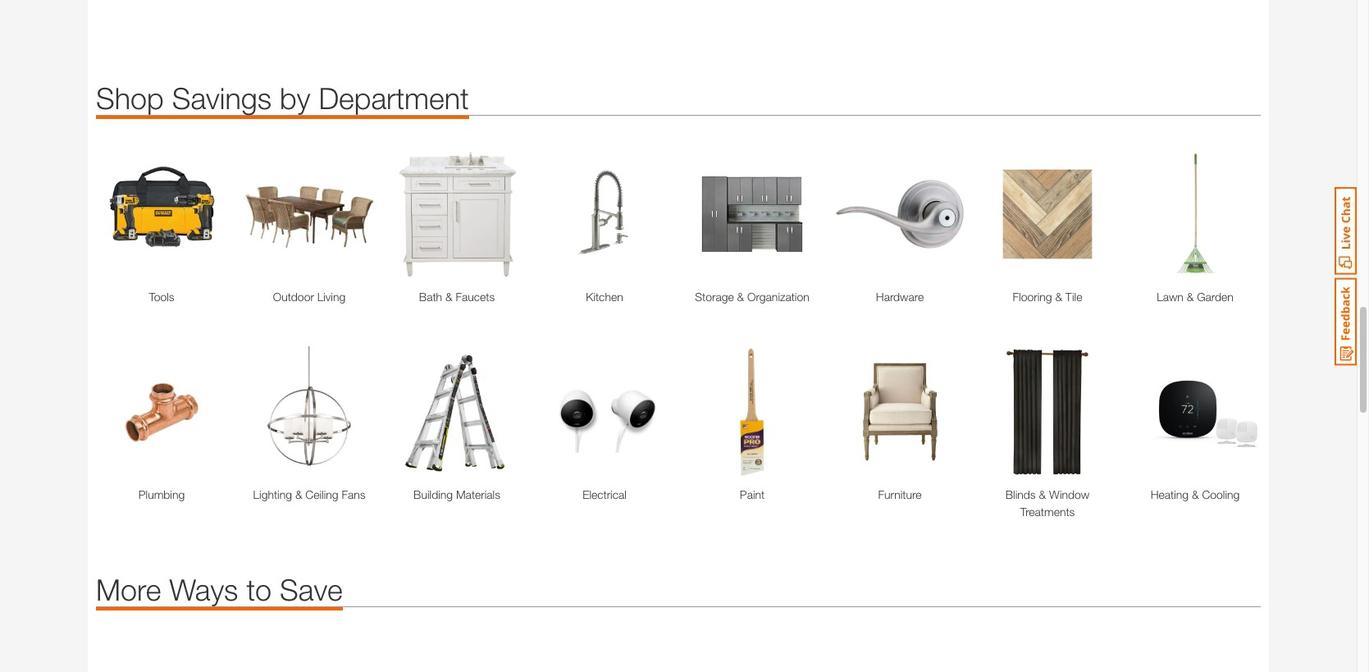 Task type: locate. For each thing, give the bounding box(es) containing it.
plumbing
[[138, 488, 185, 502]]

cooling
[[1203, 488, 1241, 502]]

heating & cooling savings image
[[1130, 347, 1262, 478]]

& for blinds
[[1040, 488, 1047, 502]]

outdoor
[[273, 290, 314, 304]]

electrical link
[[539, 486, 671, 503]]

blinds & window treatments
[[1006, 488, 1090, 519]]

lawn & garden savings image
[[1130, 149, 1262, 280]]

lighting image
[[244, 347, 375, 478]]

& right lawn
[[1187, 290, 1195, 304]]

electrical savings image
[[539, 347, 671, 478]]

paint savings image
[[687, 347, 818, 478]]

blinds & window treatments link
[[983, 486, 1114, 521]]

& for flooring
[[1056, 290, 1063, 304]]

outdoor living link
[[244, 288, 375, 306]]

& left tile
[[1056, 290, 1063, 304]]

bath & faucet savings image
[[392, 149, 523, 280]]

storage & organization link
[[687, 288, 818, 306]]

shop
[[96, 81, 164, 116]]

hardware
[[876, 290, 924, 304]]

window
[[1050, 488, 1090, 502]]

& for lighting
[[295, 488, 302, 502]]

& right bath
[[446, 290, 453, 304]]

& right the storage
[[738, 290, 745, 304]]

& inside "link"
[[1187, 290, 1195, 304]]

bath & faucets
[[419, 290, 495, 304]]

to
[[247, 572, 272, 608]]

furniture savings image
[[835, 347, 966, 478]]

lawn & garden
[[1157, 290, 1234, 304]]

heating & cooling link
[[1130, 486, 1262, 503]]

flooring & tile savings image
[[983, 149, 1114, 280]]

outdoor living savinghs image
[[244, 149, 375, 280]]

furniture link
[[835, 486, 966, 503]]

kitchen
[[586, 290, 624, 304]]

ceiling
[[306, 488, 339, 502]]

&
[[446, 290, 453, 304], [738, 290, 745, 304], [1056, 290, 1063, 304], [1187, 290, 1195, 304], [295, 488, 302, 502], [1040, 488, 1047, 502], [1193, 488, 1200, 502]]

kitchen savings image
[[539, 149, 671, 280]]

kitchen link
[[539, 288, 671, 306]]

lighting & ceiling fans
[[253, 488, 366, 502]]

shop savings by department
[[96, 81, 469, 116]]

& left ceiling
[[295, 488, 302, 502]]

by
[[280, 81, 311, 116]]

building
[[414, 488, 453, 502]]

garden
[[1198, 290, 1234, 304]]

more
[[96, 572, 161, 608]]

hardware savings image
[[835, 149, 966, 280]]

flooring & tile
[[1013, 290, 1083, 304]]

save
[[280, 572, 343, 608]]

living
[[317, 290, 346, 304]]

lighting
[[253, 488, 292, 502]]

& for heating
[[1193, 488, 1200, 502]]

& inside the blinds & window treatments
[[1040, 488, 1047, 502]]

& for lawn
[[1187, 290, 1195, 304]]

storage & organization
[[695, 290, 810, 304]]

& up treatments
[[1040, 488, 1047, 502]]

tools link
[[96, 288, 227, 306]]

& left cooling
[[1193, 488, 1200, 502]]



Task type: describe. For each thing, give the bounding box(es) containing it.
flooring
[[1013, 290, 1053, 304]]

feedback link image
[[1335, 277, 1358, 366]]

& for storage
[[738, 290, 745, 304]]

bath & faucets link
[[392, 288, 523, 306]]

building materials link
[[392, 486, 523, 503]]

heating
[[1151, 488, 1189, 502]]

tile
[[1066, 290, 1083, 304]]

lighting & ceiling fans link
[[244, 486, 375, 503]]

savings
[[172, 81, 272, 116]]

live chat image
[[1335, 187, 1358, 275]]

ways
[[169, 572, 238, 608]]

flooring & tile link
[[983, 288, 1114, 306]]

faucets
[[456, 290, 495, 304]]

bath
[[419, 290, 443, 304]]

tool savings image
[[96, 149, 227, 280]]

blinds & window treatment savings image
[[983, 347, 1114, 478]]

plumbing link
[[96, 486, 227, 503]]

hardware link
[[835, 288, 966, 306]]

building material savings image
[[392, 347, 523, 478]]

plumbing image
[[96, 347, 227, 478]]

materials
[[456, 488, 501, 502]]

storage savings image
[[687, 149, 818, 280]]

fans
[[342, 488, 366, 502]]

paint
[[740, 488, 765, 502]]

blinds
[[1006, 488, 1036, 502]]

electrical
[[583, 488, 627, 502]]

organization
[[748, 290, 810, 304]]

more ways to save
[[96, 572, 343, 608]]

storage
[[695, 290, 734, 304]]

department
[[319, 81, 469, 116]]

furniture
[[879, 488, 922, 502]]

& for bath
[[446, 290, 453, 304]]

lawn
[[1157, 290, 1184, 304]]

treatments
[[1021, 505, 1076, 519]]

tools
[[149, 290, 174, 304]]

paint link
[[687, 486, 818, 503]]

heating & cooling
[[1151, 488, 1241, 502]]

building materials
[[414, 488, 501, 502]]

lawn & garden link
[[1130, 288, 1262, 306]]

outdoor living
[[273, 290, 346, 304]]



Task type: vqa. For each thing, say whether or not it's contained in the screenshot.
12981
no



